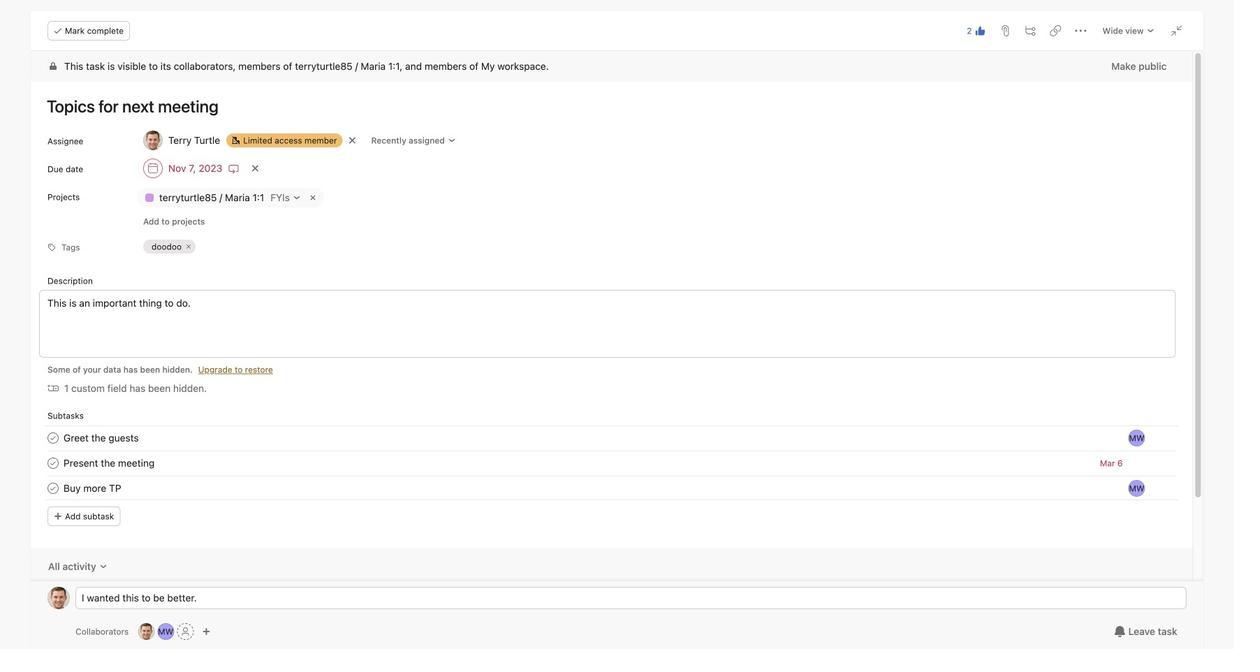 Task type: locate. For each thing, give the bounding box(es) containing it.
mark complete image
[[45, 455, 62, 472]]

0 vertical spatial mark complete image
[[45, 430, 62, 447]]

open user profile image
[[48, 587, 70, 609]]

0 vertical spatial mark complete checkbox
[[45, 430, 62, 447]]

more actions for this task image
[[1076, 25, 1087, 36]]

2 mark complete image from the top
[[45, 480, 62, 497]]

1 vertical spatial mark complete checkbox
[[45, 455, 62, 472]]

mark complete image
[[45, 430, 62, 447], [45, 480, 62, 497]]

task name text field for main content within topics for next meeting dialog
[[38, 90, 1177, 122]]

Task Name text field
[[38, 90, 1177, 122], [64, 430, 139, 446], [64, 456, 155, 471], [64, 481, 121, 496]]

0 horizontal spatial remove image
[[185, 242, 193, 251]]

task name text field for 1st list item from the bottom of the main content within topics for next meeting dialog
[[64, 481, 121, 496]]

mark complete image down mark complete image
[[45, 480, 62, 497]]

add or remove collaborators image
[[138, 623, 155, 640], [157, 623, 174, 640]]

mark complete image for mark complete option corresponding to toggle assignee popover icon
[[45, 480, 62, 497]]

1 mark complete image from the top
[[45, 430, 62, 447]]

mark complete image for mark complete option associated with toggle assignee popover image
[[45, 430, 62, 447]]

toggle assignee popover image
[[1129, 430, 1146, 447]]

3 mark complete checkbox from the top
[[45, 480, 62, 497]]

toggle assignee popover image
[[1129, 480, 1146, 497]]

2 vertical spatial mark complete checkbox
[[45, 480, 62, 497]]

mark complete image up mark complete image
[[45, 430, 62, 447]]

0 horizontal spatial add or remove collaborators image
[[138, 623, 155, 640]]

clear due date image
[[251, 164, 260, 173]]

task name text field for 3rd list item from the bottom
[[64, 430, 139, 446]]

1 mark complete checkbox from the top
[[45, 430, 62, 447]]

main content
[[31, 51, 1193, 649]]

list item
[[31, 426, 1193, 451], [31, 451, 1193, 476], [31, 476, 1193, 501]]

main content inside topics for next meeting dialog
[[31, 51, 1193, 649]]

Mark complete checkbox
[[45, 430, 62, 447], [45, 455, 62, 472], [45, 480, 62, 497]]

1 vertical spatial mark complete image
[[45, 480, 62, 497]]

copy task link image
[[1051, 25, 1062, 36]]

1 add or remove collaborators image from the left
[[138, 623, 155, 640]]

all activity image
[[99, 563, 108, 571]]

0 vertical spatial remove image
[[308, 192, 319, 203]]

attachments: add a file to this task, topics for next meeting image
[[1000, 25, 1012, 36]]

remove image
[[308, 192, 319, 203], [185, 242, 193, 251]]

topics for next meeting dialog
[[31, 11, 1204, 649]]

1 horizontal spatial add or remove collaborators image
[[157, 623, 174, 640]]



Task type: describe. For each thing, give the bounding box(es) containing it.
1 list item from the top
[[31, 426, 1193, 451]]

2 list item from the top
[[31, 451, 1193, 476]]

2 mark complete checkbox from the top
[[45, 455, 62, 472]]

2 likes. you liked this task image
[[975, 25, 986, 36]]

collapse task pane image
[[1172, 25, 1183, 36]]

3 list item from the top
[[31, 476, 1193, 501]]

task name text field for second list item
[[64, 456, 155, 471]]

1 horizontal spatial remove image
[[308, 192, 319, 203]]

1 vertical spatial remove image
[[185, 242, 193, 251]]

mark complete checkbox for toggle assignee popover icon
[[45, 480, 62, 497]]

2 add or remove collaborators image from the left
[[157, 623, 174, 640]]

remove assignee image
[[348, 136, 357, 145]]

mark complete checkbox for toggle assignee popover image
[[45, 430, 62, 447]]

add or remove collaborators image
[[202, 627, 211, 636]]

add subtask image
[[1026, 25, 1037, 36]]



Task type: vqa. For each thing, say whether or not it's contained in the screenshot.
bottommost week
no



